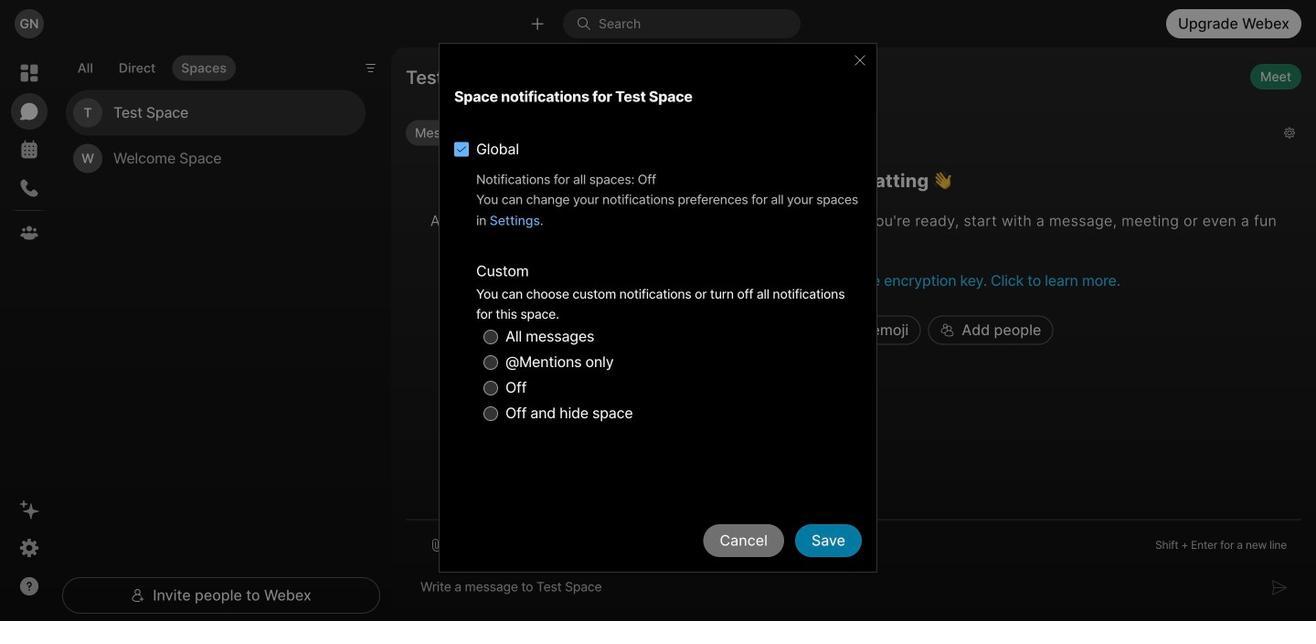 Task type: describe. For each thing, give the bounding box(es) containing it.
@Mentions only radio
[[484, 356, 498, 370]]

Off radio
[[484, 381, 498, 396]]



Task type: vqa. For each thing, say whether or not it's contained in the screenshot.
Messaging tab
no



Task type: locate. For each thing, give the bounding box(es) containing it.
message composer toolbar element
[[406, 521, 1302, 563]]

tab list
[[64, 44, 240, 86]]

webex tab list
[[11, 55, 48, 252]]

group
[[406, 120, 1270, 150]]

welcome space list item
[[66, 136, 366, 182]]

navigation
[[0, 48, 59, 622]]

test space list item
[[66, 90, 366, 136]]

All messages radio
[[484, 330, 498, 345]]

option group
[[476, 259, 862, 427]]

Off and hide space radio
[[484, 407, 498, 421]]

dialog
[[439, 43, 878, 579]]



